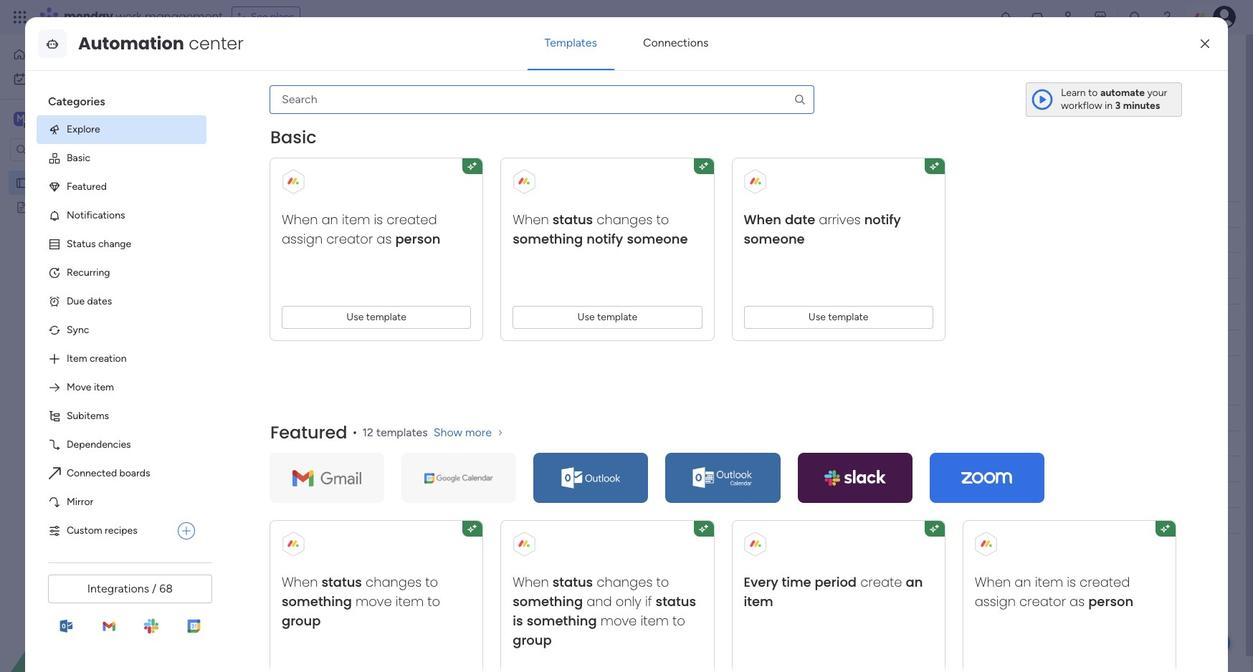Task type: locate. For each thing, give the bounding box(es) containing it.
of
[[299, 80, 309, 92], [546, 80, 555, 92]]

item
[[342, 211, 370, 229], [94, 382, 114, 394], [1036, 574, 1064, 592], [396, 593, 424, 611], [744, 593, 774, 611], [641, 613, 669, 630]]

1 vertical spatial my first board
[[34, 176, 96, 189]]

collect
[[271, 286, 303, 298]]

custom recipes
[[67, 525, 138, 537]]

owner field right show
[[472, 411, 510, 426]]

0 horizontal spatial creator
[[327, 230, 373, 248]]

0 vertical spatial basic
[[270, 125, 317, 149]]

0 horizontal spatial of
[[299, 80, 309, 92]]

This week field
[[243, 178, 314, 197]]

1 vertical spatial person
[[1089, 593, 1134, 611]]

home option
[[9, 43, 174, 66]]

notifications
[[67, 209, 125, 222]]

1 vertical spatial when an item is created assign creator as
[[975, 574, 1131, 611]]

monday marketplace image
[[1094, 10, 1108, 24]]

search image
[[794, 93, 807, 106]]

someone
[[627, 230, 688, 248], [744, 230, 805, 248]]

0 horizontal spatial and
[[477, 80, 494, 92]]

0 horizontal spatial someone
[[627, 230, 688, 248]]

main inside main table button
[[240, 105, 261, 118]]

meeting
[[34, 201, 71, 213]]

1 horizontal spatial created
[[1080, 574, 1131, 592]]

my right public board image at the top left of page
[[34, 176, 48, 189]]

notify left v2 overdue deadline image
[[587, 230, 624, 248]]

main inside workspace selection "element"
[[33, 112, 58, 126]]

0 horizontal spatial notify
[[587, 230, 624, 248]]

3 use template button from the left
[[744, 306, 934, 329]]

assign
[[282, 230, 323, 248], [975, 593, 1016, 611]]

use for when an item is created assign creator as
[[347, 311, 364, 323]]

2 someone from the left
[[744, 230, 805, 248]]

1 horizontal spatial an
[[906, 574, 924, 592]]

1 someone from the left
[[627, 230, 688, 248]]

notifications image
[[999, 10, 1014, 24]]

see
[[251, 11, 268, 23], [654, 79, 671, 91]]

main workspace
[[33, 112, 118, 126]]

0 vertical spatial status
[[560, 208, 589, 221]]

status inside when status changes   to something move item to group
[[322, 574, 362, 592]]

when inside when status changes   to something notify someone
[[513, 211, 549, 229]]

2 use template button from the left
[[513, 306, 703, 329]]

search everything image
[[1129, 10, 1143, 24]]

board inside list box
[[70, 176, 96, 189]]

0 vertical spatial see
[[251, 11, 268, 23]]

when status changes   to something notify someone
[[513, 211, 688, 248]]

main for main workspace
[[33, 112, 58, 126]]

due dates
[[67, 295, 112, 308]]

2 vertical spatial is
[[513, 613, 523, 630]]

categories
[[48, 95, 105, 108]]

Search field
[[319, 140, 362, 160]]

1 vertical spatial notify
[[587, 230, 624, 248]]

1 owner from the top
[[476, 208, 506, 221]]

more
[[674, 79, 697, 91]]

featured option
[[37, 173, 207, 201]]

status change option
[[37, 230, 207, 259]]

1 horizontal spatial basic
[[270, 125, 317, 149]]

assign tasks
[[271, 260, 327, 273]]

management
[[145, 9, 223, 25]]

2 owner field from the top
[[472, 411, 510, 426]]

2 column information image from the left
[[703, 209, 714, 221]]

1 use template button from the left
[[282, 306, 471, 329]]

1 horizontal spatial see
[[654, 79, 671, 91]]

basic down explore
[[67, 152, 90, 164]]

0 horizontal spatial use template
[[347, 311, 407, 323]]

0 vertical spatial created
[[387, 211, 437, 229]]

something for move
[[282, 593, 352, 611]]

my inside list box
[[34, 176, 48, 189]]

0 vertical spatial first
[[257, 45, 298, 77]]

1 vertical spatial created
[[1080, 574, 1131, 592]]

date inside the when date arrives notify someone
[[786, 211, 816, 229]]

due
[[652, 208, 670, 221], [67, 295, 85, 308]]

sync option
[[37, 316, 207, 345]]

2 use template from the left
[[578, 311, 638, 323]]

first up type
[[257, 45, 298, 77]]

of right type
[[299, 80, 309, 92]]

1 vertical spatial due
[[67, 295, 85, 308]]

0 horizontal spatial an
[[322, 211, 338, 229]]

1 vertical spatial started
[[567, 463, 601, 476]]

1 started from the top
[[567, 438, 601, 450]]

status for notify
[[553, 211, 593, 229]]

1 horizontal spatial column information image
[[703, 209, 714, 221]]

1 vertical spatial as
[[1070, 593, 1085, 611]]

not started
[[548, 438, 601, 450], [548, 463, 601, 476]]

1 use template from the left
[[347, 311, 407, 323]]

featured up notes
[[67, 181, 107, 193]]

1 horizontal spatial someone
[[744, 230, 805, 248]]

2 horizontal spatial an
[[1015, 574, 1032, 592]]

1 horizontal spatial main
[[240, 105, 261, 118]]

0 vertical spatial started
[[567, 438, 601, 450]]

template for when
[[598, 311, 638, 323]]

1 not started from the top
[[548, 438, 601, 450]]

0 horizontal spatial move
[[356, 593, 392, 611]]

when inside when status changes   to something move item to group
[[282, 574, 318, 592]]

0 vertical spatial featured
[[67, 181, 107, 193]]

project
[[611, 80, 643, 92]]

filter
[[460, 144, 482, 156]]

date inside due date field
[[673, 208, 693, 221]]

stands.
[[646, 80, 677, 92]]

someone inside when status changes   to something notify someone
[[627, 230, 688, 248]]

due inside option
[[67, 295, 85, 308]]

0 horizontal spatial use template button
[[282, 306, 471, 329]]

changes for someone
[[597, 211, 653, 229]]

see inside 'button'
[[251, 11, 268, 23]]

mar left 6
[[661, 235, 677, 246]]

table
[[264, 105, 287, 118]]

1 vertical spatial and
[[587, 593, 612, 611]]

1 horizontal spatial your
[[1148, 87, 1168, 99]]

up
[[289, 235, 301, 247]]

owner up more
[[476, 412, 506, 424]]

featured up research proposal
[[270, 421, 347, 445]]

research
[[271, 464, 313, 476]]

changes inside "when status changes   to something and only if status is something move item to group"
[[597, 574, 653, 592]]

0 horizontal spatial basic
[[67, 152, 90, 164]]

plans
[[270, 11, 294, 23]]

tasks
[[304, 260, 327, 273]]

date left 'arrives'
[[786, 211, 816, 229]]

0 horizontal spatial assign
[[271, 260, 301, 273]]

0 vertical spatial not
[[548, 438, 565, 450]]

option
[[0, 170, 183, 173]]

status
[[553, 211, 593, 229], [322, 574, 362, 592], [553, 574, 593, 592], [656, 593, 697, 611]]

basic option
[[37, 144, 207, 173]]

my work option
[[9, 67, 174, 90]]

select product image
[[13, 10, 27, 24]]

0 vertical spatial creator
[[327, 230, 373, 248]]

0 horizontal spatial my first board
[[34, 176, 96, 189]]

0 horizontal spatial date
[[673, 208, 693, 221]]

is
[[374, 211, 383, 229], [1068, 574, 1077, 592], [513, 613, 523, 630]]

due left dates in the left top of the page
[[67, 295, 85, 308]]

0 vertical spatial as
[[377, 230, 392, 248]]

meeting
[[337, 235, 374, 247]]

calendar button
[[298, 100, 360, 123]]

and left the keep
[[477, 80, 494, 92]]

center
[[189, 31, 244, 55]]

1 horizontal spatial is
[[513, 613, 523, 630]]

my inside option
[[33, 72, 47, 85]]

angle down image
[[278, 145, 285, 155]]

due inside field
[[652, 208, 670, 221]]

track
[[521, 80, 543, 92]]

meeting notes
[[34, 201, 101, 213]]

1 vertical spatial basic
[[67, 152, 90, 164]]

0 vertical spatial board
[[304, 45, 372, 77]]

group
[[288, 565, 314, 577], [282, 613, 321, 630], [513, 632, 552, 650]]

add
[[245, 565, 264, 577]]

kendall parks image
[[1214, 6, 1237, 29]]

see left plans
[[251, 11, 268, 23]]

0 horizontal spatial column information image
[[603, 209, 615, 221]]

started
[[567, 438, 601, 450], [567, 463, 601, 476]]

0 vertical spatial person
[[396, 230, 441, 248]]

2 owner from the top
[[476, 412, 506, 424]]

first
[[257, 45, 298, 77], [50, 176, 68, 189]]

see for see more
[[654, 79, 671, 91]]

status inside when status changes   to something notify someone
[[553, 211, 593, 229]]

my down home
[[33, 72, 47, 85]]

0 vertical spatial notify
[[865, 211, 902, 229]]

dependencies
[[67, 439, 131, 451]]

something for notify
[[513, 230, 583, 248]]

workspace image
[[14, 111, 28, 127]]

0 horizontal spatial template
[[366, 311, 407, 323]]

None search field
[[270, 85, 815, 114]]

first up the meeting
[[50, 176, 68, 189]]

0 horizontal spatial person
[[396, 230, 441, 248]]

status up working on it
[[560, 208, 589, 221]]

move
[[67, 382, 91, 394]]

1 vertical spatial group
[[282, 613, 321, 630]]

item creation
[[67, 353, 127, 365]]

changes inside when status changes   to something move item to group
[[366, 574, 422, 592]]

owner field down the arrow down image
[[472, 207, 510, 223]]

0 vertical spatial and
[[477, 80, 494, 92]]

status inside option
[[67, 238, 96, 250]]

1 use from the left
[[347, 311, 364, 323]]

any
[[258, 80, 274, 92]]

see more link
[[653, 78, 698, 93]]

work inside option
[[49, 72, 71, 85]]

mirror option
[[37, 488, 207, 517]]

item inside an item
[[744, 593, 774, 611]]

1 vertical spatial not
[[548, 463, 565, 476]]

1 vertical spatial owner
[[476, 412, 506, 424]]

and
[[477, 80, 494, 92], [587, 593, 612, 611]]

0 vertical spatial due
[[652, 208, 670, 221]]

1 column information image from the left
[[603, 209, 615, 221]]

0 vertical spatial owner field
[[472, 207, 510, 223]]

see plans
[[251, 11, 294, 23]]

connected boards option
[[37, 460, 207, 488]]

my up the manage at top left
[[218, 45, 251, 77]]

due dates option
[[37, 288, 207, 316]]

1 horizontal spatial notify
[[865, 211, 902, 229]]

home link
[[9, 43, 174, 66]]

work up categories
[[49, 72, 71, 85]]

owner for first owner field from the bottom
[[476, 412, 506, 424]]

date up 6
[[673, 208, 693, 221]]

1 horizontal spatial of
[[546, 80, 555, 92]]

1 vertical spatial see
[[654, 79, 671, 91]]

board up notes
[[70, 176, 96, 189]]

0 horizontal spatial is
[[374, 211, 383, 229]]

of right the track
[[546, 80, 555, 92]]

1 horizontal spatial and
[[587, 593, 612, 611]]

0 horizontal spatial status
[[67, 238, 96, 250]]

0 horizontal spatial work
[[49, 72, 71, 85]]

minutes
[[1124, 100, 1161, 112]]

home
[[32, 48, 59, 60]]

1 vertical spatial is
[[1068, 574, 1077, 592]]

assign up add view image
[[348, 80, 378, 92]]

2 not started from the top
[[548, 463, 601, 476]]

integrations / 68
[[87, 582, 173, 596]]

creator
[[327, 230, 373, 248], [1020, 593, 1067, 611]]

recurring
[[67, 267, 110, 279]]

notify right 'arrives'
[[865, 211, 902, 229]]

1 horizontal spatial due
[[652, 208, 670, 221]]

1 horizontal spatial template
[[598, 311, 638, 323]]

Due date field
[[649, 207, 696, 223]]

Owner field
[[472, 207, 510, 223], [472, 411, 510, 426]]

notify
[[865, 211, 902, 229], [587, 230, 624, 248]]

1 horizontal spatial when an item is created assign creator as
[[975, 574, 1131, 611]]

0 vertical spatial when an item is created assign creator as
[[282, 211, 437, 248]]

your up automate
[[1148, 87, 1168, 99]]

status up recurring
[[67, 238, 96, 250]]

Search in workspace field
[[30, 142, 120, 158]]

mar left 22
[[658, 464, 674, 475]]

and left only
[[587, 593, 612, 611]]

1 horizontal spatial assign
[[348, 80, 378, 92]]

basic down table at the left of page
[[270, 125, 317, 149]]

period
[[815, 574, 857, 592]]

research proposal
[[271, 464, 354, 476]]

week
[[276, 178, 310, 196]]

0 horizontal spatial use
[[347, 311, 364, 323]]

status change
[[67, 238, 131, 250]]

0 horizontal spatial see
[[251, 11, 268, 23]]

my first board up type
[[218, 45, 372, 77]]

when
[[282, 211, 318, 229], [513, 211, 549, 229], [744, 211, 782, 229], [282, 574, 318, 592], [513, 574, 549, 592], [975, 574, 1012, 592]]

0 horizontal spatial board
[[70, 176, 96, 189]]

1 horizontal spatial use template button
[[513, 306, 703, 329]]

due up mar 6
[[652, 208, 670, 221]]

0 horizontal spatial main
[[33, 112, 58, 126]]

timelines
[[435, 80, 475, 92]]

1 template from the left
[[366, 311, 407, 323]]

changes inside when status changes   to something notify someone
[[597, 211, 653, 229]]

main left table at the left of page
[[240, 105, 261, 118]]

add new group
[[245, 565, 314, 577]]

status
[[560, 208, 589, 221], [67, 238, 96, 250]]

move item option
[[37, 374, 207, 402]]

status inside field
[[560, 208, 589, 221]]

working
[[544, 234, 582, 246]]

manage
[[220, 80, 255, 92]]

My first board field
[[214, 45, 376, 77]]

1 horizontal spatial use
[[578, 311, 595, 323]]

use
[[347, 311, 364, 323], [578, 311, 595, 323], [809, 311, 826, 323]]

1 horizontal spatial creator
[[1020, 593, 1067, 611]]

collect data
[[271, 286, 326, 298]]

public board image
[[15, 200, 29, 214]]

2 horizontal spatial use template
[[809, 311, 869, 323]]

0 vertical spatial move
[[356, 593, 392, 611]]

0 vertical spatial not started
[[548, 438, 601, 450]]

your inside the your workflow in
[[1148, 87, 1168, 99]]

column information image
[[603, 209, 615, 221], [703, 209, 714, 221]]

my work
[[33, 72, 71, 85]]

more
[[465, 426, 492, 440]]

dependencies option
[[37, 431, 207, 460]]

my first board up meeting notes
[[34, 176, 96, 189]]

1 vertical spatial not started
[[548, 463, 601, 476]]

owner down the arrow down image
[[476, 208, 506, 221]]

move item
[[67, 382, 114, 394]]

in
[[1106, 100, 1113, 112]]

your right the where on the left of page
[[588, 80, 608, 92]]

1 horizontal spatial first
[[257, 45, 298, 77]]

not
[[548, 438, 565, 450], [548, 463, 565, 476]]

list box
[[0, 168, 183, 413]]

68
[[159, 582, 173, 596]]

show more
[[434, 426, 492, 440]]

it
[[598, 234, 604, 246]]

1 horizontal spatial move
[[601, 613, 637, 630]]

3
[[1116, 100, 1122, 112]]

see left "more"
[[654, 79, 671, 91]]

2 use from the left
[[578, 311, 595, 323]]

to inside when status changes   to something notify someone
[[657, 211, 669, 229]]

main right workspace icon
[[33, 112, 58, 126]]

column information image right due date field
[[703, 209, 714, 221]]

2 template from the left
[[598, 311, 638, 323]]

recipes
[[105, 525, 138, 537]]

1 vertical spatial owner field
[[472, 411, 510, 426]]

1 horizontal spatial assign
[[975, 593, 1016, 611]]

2 vertical spatial group
[[513, 632, 552, 650]]

0 horizontal spatial when an item is created assign creator as
[[282, 211, 437, 248]]

2 horizontal spatial use template button
[[744, 306, 934, 329]]

column information image up it
[[603, 209, 615, 221]]

something inside when status changes   to something notify someone
[[513, 230, 583, 248]]

assign
[[348, 80, 378, 92], [271, 260, 301, 273]]

when date arrives notify someone
[[744, 211, 902, 248]]

1 horizontal spatial date
[[786, 211, 816, 229]]

when an item is created assign creator as
[[282, 211, 437, 248], [975, 574, 1131, 611]]

on
[[584, 234, 595, 246]]

work up automation
[[116, 9, 142, 25]]

board up project.
[[304, 45, 372, 77]]

assign up collect
[[271, 260, 301, 273]]

create poster
[[271, 438, 333, 451]]

something inside when status changes   to something move item to group
[[282, 593, 352, 611]]



Task type: describe. For each thing, give the bounding box(es) containing it.
create
[[861, 574, 903, 592]]

work for monday
[[116, 9, 142, 25]]

an item
[[744, 574, 924, 611]]

1 horizontal spatial as
[[1070, 593, 1085, 611]]

explore
[[67, 123, 100, 135]]

where
[[558, 80, 586, 92]]

see plans button
[[231, 6, 301, 28]]

use template for when an item is created assign creator as
[[347, 311, 407, 323]]

3 use template from the left
[[809, 311, 869, 323]]

workspace selection element
[[14, 110, 120, 129]]

automation center
[[78, 31, 244, 55]]

0 horizontal spatial your
[[588, 80, 608, 92]]

recurring option
[[37, 259, 207, 288]]

status for move
[[322, 574, 362, 592]]

changes for item
[[366, 574, 422, 592]]

set
[[271, 235, 287, 247]]

help image
[[1161, 10, 1175, 24]]

connected boards
[[67, 468, 150, 480]]

/
[[152, 582, 157, 596]]

date for when
[[786, 211, 816, 229]]

manage any type of project. assign owners, set timelines and keep track of where your project stands.
[[220, 80, 677, 92]]

notifications option
[[37, 201, 207, 230]]

add view image
[[368, 107, 374, 117]]

group inside when status changes   to something move item to group
[[282, 613, 321, 630]]

connections
[[644, 36, 709, 49]]

working on it
[[544, 234, 604, 246]]

monday
[[64, 9, 113, 25]]

update feed image
[[1031, 10, 1045, 24]]

set
[[418, 80, 432, 92]]

change
[[98, 238, 131, 250]]

owner for 1st owner field from the top of the page
[[476, 208, 506, 221]]

integrate button
[[968, 97, 1107, 127]]

filter button
[[437, 138, 505, 161]]

m
[[17, 113, 25, 125]]

0 vertical spatial assign
[[282, 230, 323, 248]]

someone inside the when date arrives notify someone
[[744, 230, 805, 248]]

0 horizontal spatial as
[[377, 230, 392, 248]]

see more
[[654, 79, 697, 91]]

your workflow in
[[1062, 87, 1168, 112]]

subitems option
[[37, 402, 207, 431]]

changes for only
[[597, 574, 653, 592]]

due for due date
[[652, 208, 670, 221]]

notes
[[73, 201, 101, 213]]

mar 6
[[661, 235, 684, 246]]

my work link
[[9, 67, 174, 90]]

integrations
[[87, 582, 149, 596]]

automate
[[1139, 105, 1184, 118]]

12
[[363, 426, 374, 440]]

use template for when
[[578, 311, 638, 323]]

create
[[271, 438, 302, 451]]

item inside when status changes   to something move item to group
[[396, 593, 424, 611]]

2 of from the left
[[546, 80, 555, 92]]

template for when an item is created assign creator as
[[366, 311, 407, 323]]

add new group button
[[219, 560, 321, 583]]

3 use from the left
[[809, 311, 826, 323]]

connected
[[67, 468, 117, 480]]

2 started from the top
[[567, 463, 601, 476]]

an inside an item
[[906, 574, 924, 592]]

1 vertical spatial assign
[[271, 260, 301, 273]]

main table
[[240, 105, 287, 118]]

when inside the when date arrives notify someone
[[744, 211, 782, 229]]

1 vertical spatial first
[[50, 176, 68, 189]]

3 minutes
[[1116, 100, 1161, 112]]

1 horizontal spatial board
[[304, 45, 372, 77]]

task
[[341, 208, 361, 220]]

custom recipes option
[[37, 517, 172, 546]]

Status field
[[556, 207, 593, 223]]

0 vertical spatial is
[[374, 211, 383, 229]]

project.
[[311, 80, 346, 92]]

proposal
[[315, 464, 354, 476]]

1 owner field from the top
[[472, 207, 510, 223]]

status for status
[[560, 208, 589, 221]]

mar for mar 6
[[661, 235, 677, 246]]

v2 search image
[[309, 142, 319, 158]]

main table button
[[217, 100, 298, 123]]

data
[[306, 286, 326, 298]]

learn
[[1062, 87, 1087, 99]]

column information image for status
[[603, 209, 615, 221]]

2 horizontal spatial is
[[1068, 574, 1077, 592]]

use template button for when
[[513, 306, 703, 329]]

due date
[[652, 208, 693, 221]]

creation
[[90, 353, 127, 365]]

invite members image
[[1062, 10, 1077, 24]]

my first board inside list box
[[34, 176, 96, 189]]

lottie animation element
[[0, 528, 183, 673]]

1 of from the left
[[299, 80, 309, 92]]

calendar
[[309, 105, 349, 118]]

when status changes   to something and only if status is something move item to group
[[513, 574, 697, 650]]

date for due
[[673, 208, 693, 221]]

notify inside when status changes   to something notify someone
[[587, 230, 624, 248]]

and inside "when status changes   to something and only if status is something move item to group"
[[587, 593, 612, 611]]

0 vertical spatial assign
[[348, 80, 378, 92]]

due for due dates
[[67, 295, 85, 308]]

keep
[[497, 80, 518, 92]]

categories list box
[[37, 82, 218, 546]]

every time period create
[[744, 574, 906, 592]]

use template button for when an item is created assign creator as
[[282, 306, 471, 329]]

when inside "when status changes   to something and only if status is something move item to group"
[[513, 574, 549, 592]]

1 vertical spatial creator
[[1020, 593, 1067, 611]]

poster
[[304, 438, 333, 451]]

featured inside option
[[67, 181, 107, 193]]

item inside option
[[94, 382, 114, 394]]

categories heading
[[37, 82, 207, 115]]

see for see plans
[[251, 11, 268, 23]]

1 not from the top
[[548, 438, 565, 450]]

3 template from the left
[[829, 311, 869, 323]]

group inside button
[[288, 565, 314, 577]]

integrations / 68 button
[[48, 575, 212, 604]]

automate button
[[1113, 100, 1189, 123]]

weekly
[[303, 235, 334, 247]]

group inside "when status changes   to something and only if status is something move item to group"
[[513, 632, 552, 650]]

connections button
[[626, 26, 726, 60]]

move inside when status changes   to something move item to group
[[356, 593, 392, 611]]

something for and
[[513, 593, 583, 611]]

move inside "when status changes   to something and only if status is something move item to group"
[[601, 613, 637, 630]]

is inside "when status changes   to something and only if status is something move item to group"
[[513, 613, 523, 630]]

main for main table
[[240, 105, 261, 118]]

type
[[276, 80, 297, 92]]

time
[[782, 574, 812, 592]]

list box containing my first board
[[0, 168, 183, 413]]

mar 22
[[658, 464, 687, 475]]

column information image for due date
[[703, 209, 714, 221]]

learn to automate
[[1062, 87, 1146, 99]]

every
[[744, 574, 779, 592]]

arrow down image
[[487, 141, 505, 159]]

item creation option
[[37, 345, 207, 374]]

notify inside the when date arrives notify someone
[[865, 211, 902, 229]]

0 vertical spatial my first board
[[218, 45, 372, 77]]

1 vertical spatial assign
[[975, 593, 1016, 611]]

6
[[679, 235, 684, 246]]

sync
[[67, 324, 89, 336]]

boards
[[119, 468, 150, 480]]

22
[[676, 464, 687, 475]]

1 horizontal spatial featured
[[270, 421, 347, 445]]

only
[[616, 593, 642, 611]]

status for status change
[[67, 238, 96, 250]]

lottie animation image
[[0, 528, 183, 673]]

0 horizontal spatial created
[[387, 211, 437, 229]]

2 not from the top
[[548, 463, 565, 476]]

set up weekly meeting
[[271, 235, 374, 247]]

basic inside "option"
[[67, 152, 90, 164]]

subitems
[[67, 410, 109, 422]]

owners,
[[381, 80, 416, 92]]

public board image
[[15, 176, 29, 189]]

automation
[[78, 31, 184, 55]]

12 templates
[[363, 426, 428, 440]]

1 horizontal spatial person
[[1089, 593, 1134, 611]]

mirror
[[67, 496, 94, 509]]

new
[[266, 565, 285, 577]]

Search for a column type search field
[[270, 85, 815, 114]]

arrives
[[819, 211, 861, 229]]

use for when
[[578, 311, 595, 323]]

explore option
[[37, 115, 207, 144]]

dates
[[87, 295, 112, 308]]

work for my
[[49, 72, 71, 85]]

show
[[434, 426, 463, 440]]

mar for mar 22
[[658, 464, 674, 475]]

item inside "when status changes   to something and only if status is something move item to group"
[[641, 613, 669, 630]]

v2 overdue deadline image
[[628, 234, 639, 247]]

status for and
[[553, 574, 593, 592]]



Task type: vqa. For each thing, say whether or not it's contained in the screenshot.
the top notify
yes



